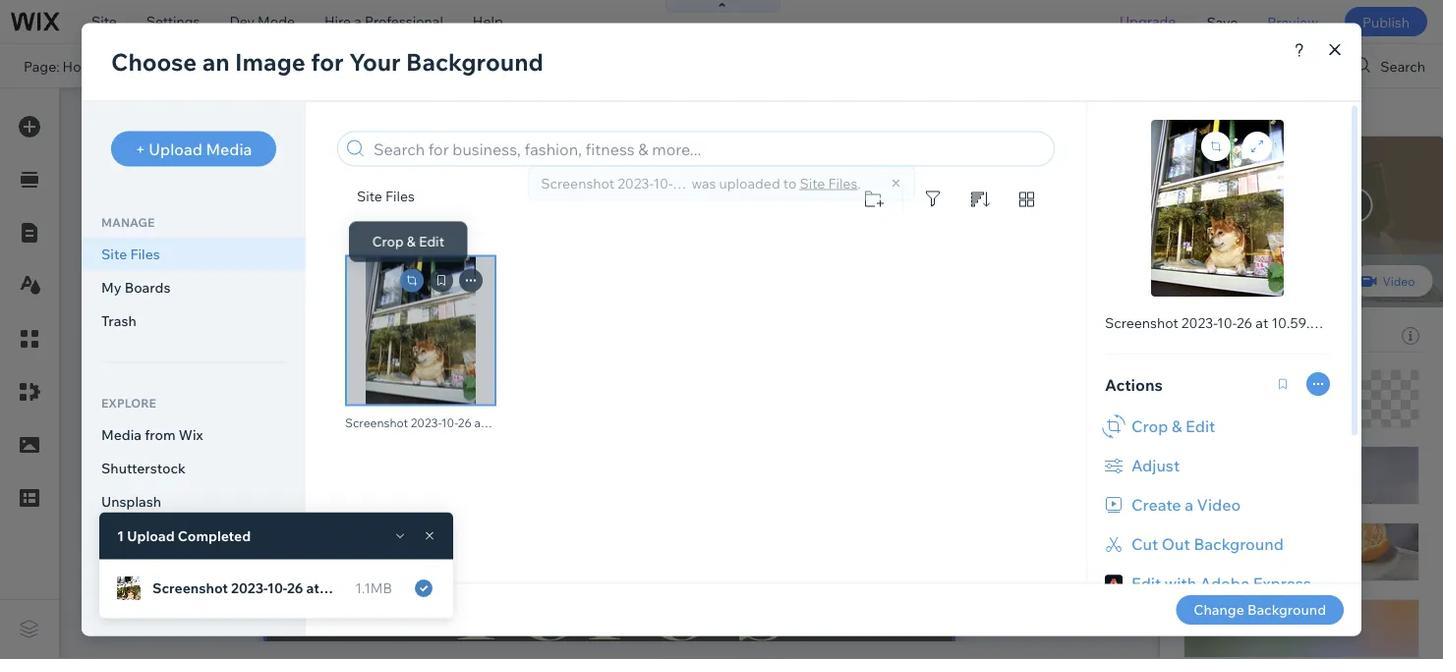 Task type: vqa. For each thing, say whether or not it's contained in the screenshot.
Add Elements
no



Task type: describe. For each thing, give the bounding box(es) containing it.
treats
[[1197, 458, 1242, 478]]

domain
[[617, 57, 666, 74]]

0 vertical spatial background
[[1266, 102, 1358, 122]]

search button
[[1340, 44, 1444, 88]]

0 horizontal spatial settings
[[146, 13, 200, 30]]

home
[[63, 57, 102, 74]]

search
[[1381, 57, 1426, 74]]

connect
[[527, 57, 582, 74]]

button
[[1184, 541, 1227, 558]]

1 vertical spatial background
[[1236, 202, 1314, 219]]

https://www.wix.com/mysite connect your domain
[[338, 57, 666, 74]]

to
[[1269, 361, 1284, 381]]

tools
[[1287, 57, 1321, 74]]

change
[[1326, 254, 1370, 269]]

edit
[[1232, 102, 1262, 122]]

save button
[[1192, 0, 1253, 43]]

0 vertical spatial section
[[1205, 102, 1263, 122]]

site
[[91, 13, 117, 30]]

upgrade
[[1120, 13, 1176, 30]]

publish button
[[1345, 7, 1428, 36]]

0 vertical spatial your
[[585, 57, 614, 74]]

video
[[1383, 274, 1415, 289]]

furry
[[1197, 482, 1235, 501]]

backgrounds
[[1244, 327, 1328, 345]]

title
[[1184, 420, 1212, 437]]

preview
[[1268, 13, 1319, 30]]

hire
[[325, 13, 351, 30]]

mode
[[258, 13, 295, 30]]

paragraph
[[1184, 323, 1251, 340]]

welcome
[[1197, 361, 1265, 381]]

https://www.wix.com/mysite
[[338, 57, 518, 74]]



Task type: locate. For each thing, give the bounding box(es) containing it.
1 vertical spatial your
[[1361, 458, 1394, 478]]

section background down tools button
[[1205, 102, 1358, 122]]

None text field
[[1184, 564, 1361, 600]]

1 vertical spatial section background
[[1184, 202, 1314, 219]]

preview button
[[1253, 0, 1333, 43]]

and
[[1245, 458, 1273, 478]]

dev
[[230, 13, 255, 30]]

color
[[1201, 274, 1231, 289]]

quick edit
[[1184, 102, 1262, 122]]

save
[[1207, 13, 1238, 30]]

your right for
[[1361, 458, 1394, 478]]

1 horizontal spatial your
[[1361, 458, 1394, 478]]

professional
[[365, 13, 443, 30]]

quick
[[1184, 102, 1229, 122]]

selected
[[1184, 327, 1241, 345]]

friends
[[1239, 482, 1294, 501]]

feed!
[[1334, 361, 1374, 381]]

section background
[[1205, 102, 1358, 122], [1184, 202, 1314, 219]]

section
[[1205, 102, 1263, 122], [1184, 202, 1233, 219]]

help
[[473, 13, 503, 30]]

1 vertical spatial section
[[1184, 202, 1233, 219]]

your inside treats and clothes for your furry friends
[[1361, 458, 1394, 478]]

section background down content
[[1184, 202, 1314, 219]]

your left domain in the left of the page
[[585, 57, 614, 74]]

toro's
[[1287, 361, 1330, 381]]

settings down content
[[1270, 196, 1320, 212]]

dev mode
[[230, 13, 295, 30]]

for
[[1336, 458, 1357, 478]]

1 horizontal spatial settings
[[1270, 196, 1320, 212]]

publish
[[1363, 13, 1410, 30]]

selected backgrounds
[[1184, 327, 1328, 345]]

welcome to toro's feed!
[[1197, 361, 1374, 381]]

your
[[585, 57, 614, 74], [1361, 458, 1394, 478]]

clothes
[[1277, 458, 1333, 478]]

content
[[1220, 153, 1272, 170]]

layout
[[1366, 153, 1409, 170]]

change button
[[1314, 250, 1383, 273]]

0 horizontal spatial your
[[585, 57, 614, 74]]

background down tools
[[1266, 102, 1358, 122]]

treats and clothes for your furry friends
[[1197, 458, 1394, 501]]

background
[[1266, 102, 1358, 122], [1236, 202, 1314, 219]]

section down content
[[1184, 202, 1233, 219]]

1 vertical spatial settings
[[1270, 196, 1320, 212]]

hire a professional
[[325, 13, 443, 30]]

a
[[354, 13, 362, 30]]

0 vertical spatial settings
[[146, 13, 200, 30]]

settings
[[146, 13, 200, 30], [1270, 196, 1320, 212]]

tools button
[[1246, 44, 1339, 88]]

settings left the dev
[[146, 13, 200, 30]]

0 vertical spatial section background
[[1205, 102, 1358, 122]]

section up content
[[1205, 102, 1263, 122]]

background down content
[[1236, 202, 1314, 219]]



